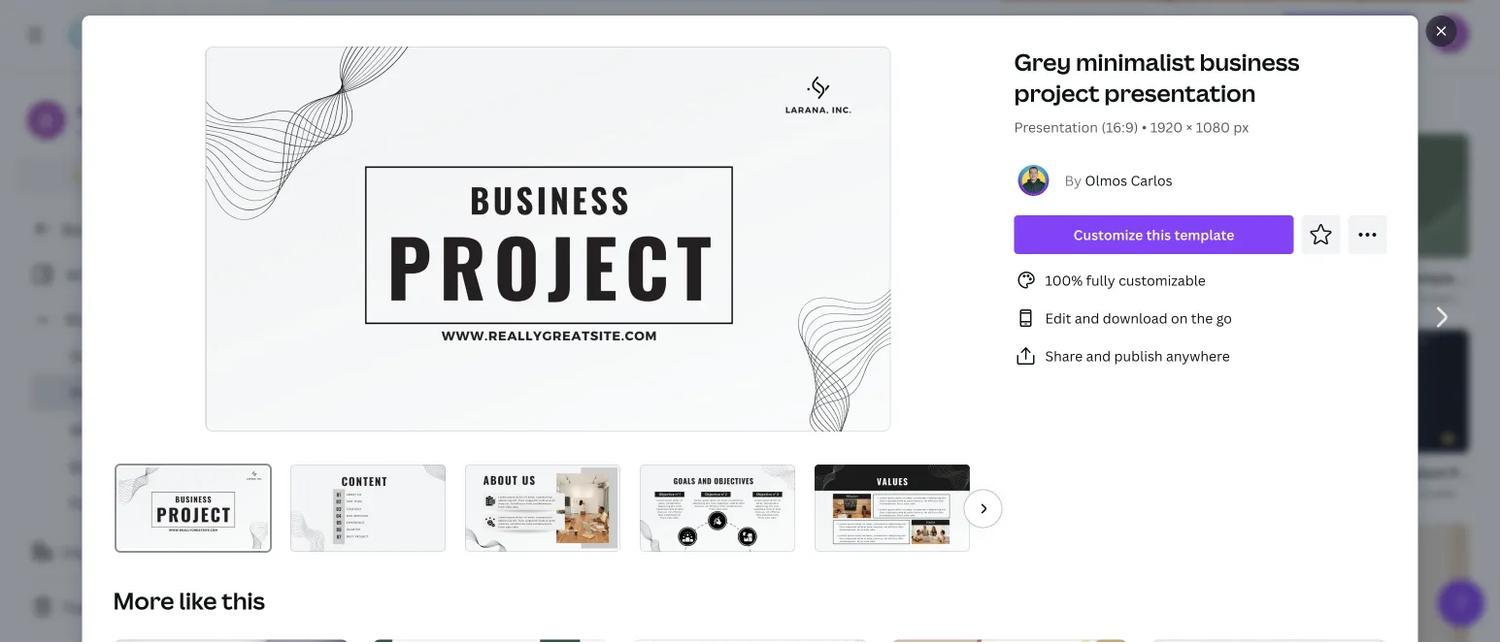 Task type: describe. For each thing, give the bounding box(es) containing it.
trash
[[62, 599, 98, 617]]

trash link
[[16, 589, 253, 627]]

1 horizontal spatial creative
[[945, 290, 992, 306]]

and for download
[[1075, 309, 1100, 328]]

flyers link
[[31, 486, 253, 523]]

presentation by la-porto co link
[[797, 483, 980, 503]]

1920
[[1151, 118, 1183, 136]]

business for grey minimalist business project presentation presentation by olmos carlos
[[659, 268, 717, 287]]

amit
[[644, 485, 670, 501]]

green inside 'neutral and green contemporary pitch deck presentation by rafiico studio'
[[388, 463, 428, 481]]

price button
[[783, 77, 863, 116]]

brown aesthetic group project presentation image
[[892, 641, 1128, 643]]

gradient minimal portfolio proposal presentation image
[[758, 329, 980, 453]]

presentation inside grey minimalist business project presentation presentation by olmos carlos
[[552, 290, 624, 306]]

contemporary
[[432, 463, 528, 481]]

presentations
[[70, 384, 161, 403]]

presen
[[1458, 269, 1501, 287]]

by inside gradient minimal portfolio proposal presentation presentation by la-porto co
[[872, 485, 886, 501]]

personal
[[78, 102, 135, 121]]

more like this
[[113, 586, 265, 617]]

canva inside button
[[117, 167, 158, 185]]

grey minimalist business project presentation  - page 4 image
[[640, 465, 795, 553]]

creative and minimal portfolio presentation link
[[552, 462, 842, 483]]

try canva pro
[[92, 167, 183, 185]]

1080
[[1196, 118, 1231, 136]]

professi
[[1450, 464, 1501, 482]]

edit and download on the go
[[1046, 309, 1232, 328]]

carlos inside grey minimalist business project presentation presentation by olmos carlos
[[683, 290, 719, 306]]

presentation inside grey minimalist business project presentation presentation (16:9) • 1920 × 1080 px
[[1014, 118, 1098, 136]]

presentation for grey minimalist business project presentation presentation by olmos carlos
[[771, 268, 856, 287]]

by inside grey minimalist business project presentation presentation by olmos carlos
[[627, 290, 641, 306]]

presentation inside 'neutral and green contemporary pitch deck presentation by rafiico studio'
[[307, 484, 379, 500]]

rafiico inside 'neutral and green contemporary pitch deck presentation by rafiico studio'
[[399, 484, 437, 500]]

green inside green blobs basic simple presen presentation by canva creative studio
[[1287, 269, 1327, 287]]

px
[[1234, 118, 1249, 136]]

and for minimal
[[611, 463, 636, 482]]

minimalist beige cream brand proposal presentation presentation by saga design studio
[[1042, 268, 1391, 306]]

share and publish anywhere
[[1046, 347, 1230, 366]]

to
[[97, 220, 111, 238]]

take
[[888, 290, 913, 306]]

olmos carlos link
[[1085, 171, 1173, 190]]

deck
[[569, 463, 602, 481]]

gradient inside gradient minimal portfolio proposal presentation presentation by la-porto co
[[797, 463, 855, 482]]

create a team
[[62, 543, 153, 562]]

a for blank
[[335, 210, 343, 229]]

docs
[[70, 347, 103, 366]]

proposal inside minimalist beige cream brand proposal presentation presentation by saga design studio
[[1244, 268, 1302, 287]]

grey minimalist business project presentation presentation (16:9) • 1920 × 1080 px
[[1014, 46, 1300, 136]]

basic
[[1371, 269, 1406, 287]]

la-
[[888, 485, 907, 501]]

project for grey minimalist business project presentation presentation by olmos carlos
[[720, 268, 768, 287]]

gray white simple modern thesis defense presentation image
[[632, 641, 868, 643]]

top level navigation element
[[171, 16, 780, 54]]

debnath
[[673, 485, 722, 501]]

gradient minimal portfolio proposal presentation link
[[797, 462, 1123, 483]]

cream neutral minimalist new business pitch deck presentation image
[[758, 134, 980, 258]]

customize this template
[[1074, 226, 1235, 244]]

blank
[[346, 210, 382, 229]]

(16:9)
[[1102, 118, 1139, 136]]

presentation inside green blobs basic simple presen presentation by canva creative studio
[[1287, 290, 1359, 306]]

by
[[1065, 171, 1082, 190]]

grey minimalist business project presentation presentation by olmos carlos
[[552, 268, 856, 306]]

0 vertical spatial olmos
[[1085, 171, 1128, 190]]

and for gray
[[1326, 464, 1351, 482]]

17,576 templates
[[268, 90, 376, 108]]

more
[[113, 586, 174, 617]]

100% fully customizable
[[1046, 271, 1206, 290]]

create for create a team
[[62, 543, 106, 562]]

simple
[[1409, 269, 1455, 287]]

the
[[1192, 309, 1213, 328]]

personal free
[[78, 102, 135, 140]]

presentation by rafiico studio link for green
[[307, 483, 490, 502]]

×
[[1186, 118, 1193, 136]]

studio inside green blobs basic simple presen presentation by canva creative studio
[[1466, 290, 1501, 306]]

•
[[1142, 118, 1147, 136]]

share
[[1046, 347, 1083, 366]]

black and gray gradient professional presentation image
[[1248, 329, 1469, 454]]

cream
[[1154, 268, 1197, 287]]

home
[[114, 220, 153, 238]]

blobs
[[1330, 269, 1368, 287]]

color
[[883, 87, 919, 105]]

minimalist beige cream brand proposal presentation image
[[1003, 134, 1225, 258]]

anywhere
[[1166, 347, 1230, 366]]

whiteboard
[[70, 421, 147, 439]]

presentation by amit debnath link
[[552, 483, 735, 503]]

presentation by saga design studio link
[[1042, 288, 1241, 308]]

color button
[[871, 77, 953, 116]]

dark modern corporate app development startup pitch deck presentation image
[[758, 524, 980, 643]]

porto
[[907, 485, 938, 501]]

minimal inside the creative and minimal portfolio presentation presentation by amit debnath
[[639, 463, 692, 482]]

grey modern professional business project presentation image
[[113, 641, 349, 643]]

flyers
[[70, 495, 109, 513]]

download
[[1103, 309, 1168, 328]]

0 vertical spatial this
[[1147, 226, 1171, 244]]

0 horizontal spatial this
[[222, 586, 265, 617]]

feature
[[691, 87, 740, 105]]

create for create a blank presentation
[[289, 210, 332, 229]]

all templates
[[66, 266, 152, 284]]

1 vertical spatial grey minimalist business project presentation  - page 1 image
[[115, 465, 270, 553]]

docs link
[[31, 338, 253, 375]]

design
[[1163, 290, 1201, 306]]

by inside green blobs basic simple presen presentation by canva creative studio
[[1362, 290, 1376, 306]]

like
[[179, 586, 217, 617]]

and for publish
[[1086, 347, 1111, 366]]

portfolio inside the creative and minimal portfolio presentation presentation by amit debnath
[[695, 463, 754, 482]]

grey minimalist business project presentation image
[[513, 134, 735, 258]]

olmos inside grey minimalist business project presentation presentation by olmos carlos
[[644, 290, 680, 306]]

style button
[[492, 77, 572, 116]]

neutral
[[307, 463, 357, 481]]

presentation by rafiico studio link for gray
[[1287, 484, 1469, 503]]

all for all filters
[[307, 87, 324, 105]]

back
[[62, 220, 93, 238]]

customizable
[[1119, 271, 1206, 290]]

studio inside 'neutral and green contemporary pitch deck presentation by rafiico studio'
[[440, 484, 477, 500]]



Task type: locate. For each thing, give the bounding box(es) containing it.
publish
[[1115, 347, 1163, 366]]

create inside button
[[62, 543, 106, 562]]

presentation for grey minimalist business project presentation presentation (16:9) • 1920 × 1080 px
[[1105, 77, 1256, 109]]

grey inside grey minimalist business project presentation presentation (16:9) • 1920 × 1080 px
[[1014, 46, 1071, 78]]

templates right the 17,576
[[310, 90, 376, 108]]

1 horizontal spatial minimal
[[858, 463, 911, 482]]

gradient
[[797, 463, 855, 482], [1388, 464, 1447, 482]]

try canva pro button
[[16, 157, 253, 194]]

a left team
[[109, 543, 117, 562]]

0 vertical spatial templates
[[310, 90, 376, 108]]

black and gray gradient professi link
[[1287, 462, 1501, 484]]

brown minimalist casual fashion collection presentation image
[[1003, 524, 1225, 643]]

a left blank
[[335, 210, 343, 229]]

by down neutral and green contemporary pitch deck link
[[382, 484, 396, 500]]

pitch
[[532, 463, 566, 481]]

0 horizontal spatial gradient
[[797, 463, 855, 482]]

1 vertical spatial create
[[62, 543, 106, 562]]

canva right 'try' in the top left of the page
[[117, 167, 158, 185]]

by left "la-"
[[872, 485, 886, 501]]

1 horizontal spatial canva
[[1378, 290, 1413, 306]]

0 horizontal spatial presentation
[[771, 268, 856, 287]]

grey for grey minimalist business project presentation presentation by olmos carlos
[[552, 268, 583, 287]]

studio down professi
[[1419, 485, 1456, 501]]

filters
[[328, 87, 369, 105]]

by inside 'neutral and green contemporary pitch deck presentation by rafiico studio'
[[382, 484, 396, 500]]

minimalist inside grey minimalist business project presentation presentation (16:9) • 1920 × 1080 px
[[1076, 46, 1195, 78]]

feature button
[[679, 77, 775, 116]]

team
[[120, 543, 153, 562]]

create a blank presentation
[[289, 210, 469, 229]]

create a blank presentation element
[[268, 134, 490, 259]]

templates inside all templates link
[[86, 266, 152, 284]]

None search field
[[827, 16, 1150, 54]]

1 horizontal spatial this
[[1147, 226, 1171, 244]]

all
[[307, 87, 324, 105], [66, 266, 83, 284]]

templates for all templates
[[86, 266, 152, 284]]

minimalist
[[1076, 46, 1195, 78], [586, 268, 656, 287]]

fully
[[1086, 271, 1116, 290]]

gradient right gray
[[1388, 464, 1447, 482]]

business cards link
[[31, 449, 253, 486]]

olmos right by
[[1085, 171, 1128, 190]]

customize
[[1074, 226, 1143, 244]]

portfolio up debnath
[[695, 463, 754, 482]]

by olmos carlos
[[1065, 171, 1173, 190]]

1 vertical spatial all
[[66, 266, 83, 284]]

1 vertical spatial business
[[70, 458, 128, 476]]

by inside minimalist beige cream brand proposal presentation presentation by saga design studio
[[1117, 290, 1131, 306]]

beige
[[1114, 268, 1151, 287]]

0 horizontal spatial create
[[62, 543, 106, 562]]

creative and minimal portfolio presentation image
[[513, 329, 735, 453]]

grey minimalist business project presentation  - page 2 image
[[290, 465, 445, 553]]

presentation by take care creative
[[797, 290, 992, 306]]

0 vertical spatial business
[[1200, 46, 1300, 78]]

1 horizontal spatial olmos
[[1085, 171, 1128, 190]]

a inside button
[[109, 543, 117, 562]]

0 horizontal spatial proposal
[[976, 463, 1035, 482]]

0 vertical spatial minimalist
[[1076, 46, 1195, 78]]

business
[[1200, 46, 1300, 78], [659, 268, 717, 287]]

grey minimalist business project presentation  - page 1 image
[[205, 46, 893, 433], [115, 465, 270, 553]]

gradient inside black and gray gradient professi presentation by rafiico studio
[[1388, 464, 1447, 482]]

presentation inside grey minimalist business project presentation presentation (16:9) • 1920 × 1080 px
[[1105, 77, 1256, 109]]

0 horizontal spatial project
[[720, 268, 768, 287]]

minimal
[[639, 463, 692, 482], [858, 463, 911, 482]]

0 horizontal spatial canva
[[117, 167, 158, 185]]

green blobs basic simple presen link
[[1287, 267, 1501, 289]]

prototypes
[[70, 532, 143, 550]]

creative
[[945, 290, 992, 306], [1416, 290, 1463, 306], [552, 463, 608, 482]]

brand
[[1201, 268, 1241, 287]]

1 vertical spatial project
[[720, 268, 768, 287]]

0 vertical spatial presentation
[[1105, 77, 1256, 109]]

studio down presen
[[1466, 290, 1501, 306]]

0 vertical spatial grey minimalist business project presentation  - page 1 image
[[205, 46, 893, 433]]

1 portfolio from the left
[[695, 463, 754, 482]]

0 horizontal spatial green
[[388, 463, 428, 481]]

minimal up amit
[[639, 463, 692, 482]]

business up px
[[1200, 46, 1300, 78]]

minimalist
[[1042, 268, 1111, 287]]

green minimalist professional business proposal presentation image
[[373, 641, 609, 643]]

and inside 'neutral and green contemporary pitch deck presentation by rafiico studio'
[[360, 463, 385, 481]]

creative up presentation by amit debnath link
[[552, 463, 608, 482]]

business inside grey minimalist business project presentation presentation (16:9) • 1920 × 1080 px
[[1200, 46, 1300, 78]]

by inside the creative and minimal portfolio presentation presentation by amit debnath
[[627, 485, 641, 501]]

2 minimal from the left
[[858, 463, 911, 482]]

1 horizontal spatial rafiico
[[1378, 485, 1417, 501]]

0 horizontal spatial creative
[[552, 463, 608, 482]]

presentation by rafiico studio link down gray
[[1287, 484, 1469, 503]]

1 vertical spatial templates
[[86, 266, 152, 284]]

2 horizontal spatial creative
[[1416, 290, 1463, 306]]

creative and minimal portfolio presentation presentation by amit debnath
[[552, 463, 842, 501]]

business for business cards
[[70, 458, 128, 476]]

studio inside minimalist beige cream brand proposal presentation presentation by saga design studio
[[1204, 290, 1241, 306]]

grey inside grey minimalist business project presentation presentation by olmos carlos
[[552, 268, 583, 287]]

1 vertical spatial carlos
[[683, 290, 719, 306]]

templates for 17,576 templates
[[310, 90, 376, 108]]

1 horizontal spatial green
[[1287, 269, 1327, 287]]

green left blobs
[[1287, 269, 1327, 287]]

and
[[1075, 309, 1100, 328], [1086, 347, 1111, 366], [360, 463, 385, 481], [611, 463, 636, 482], [1326, 464, 1351, 482]]

0 horizontal spatial business
[[659, 268, 717, 287]]

0 vertical spatial a
[[335, 210, 343, 229]]

and inside the creative and minimal portfolio presentation presentation by amit debnath
[[611, 463, 636, 482]]

proposal inside gradient minimal portfolio proposal presentation presentation by la-porto co
[[976, 463, 1035, 482]]

0 horizontal spatial portfolio
[[695, 463, 754, 482]]

2 portfolio from the left
[[914, 463, 973, 482]]

1 vertical spatial presentation
[[771, 268, 856, 287]]

by inside black and gray gradient professi presentation by rafiico studio
[[1362, 485, 1376, 501]]

business inside grey minimalist business project presentation presentation by olmos carlos
[[659, 268, 717, 287]]

portfolio inside gradient minimal portfolio proposal presentation presentation by la-porto co
[[914, 463, 973, 482]]

customize this template link
[[1014, 216, 1294, 254]]

0 vertical spatial proposal
[[1244, 268, 1302, 287]]

price
[[795, 87, 828, 105]]

presentation up presentation by take care creative
[[771, 268, 856, 287]]

0 vertical spatial project
[[1014, 77, 1100, 109]]

by
[[627, 290, 641, 306], [872, 290, 886, 306], [1117, 290, 1131, 306], [1362, 290, 1376, 306], [382, 484, 396, 500], [627, 485, 641, 501], [872, 485, 886, 501], [1362, 485, 1376, 501]]

2 gradient from the left
[[1388, 464, 1447, 482]]

1 horizontal spatial grey
[[1014, 46, 1071, 78]]

business up flyers
[[70, 458, 128, 476]]

by down gray
[[1362, 485, 1376, 501]]

create a team button
[[16, 533, 253, 572]]

studio down neutral and green contemporary pitch deck link
[[440, 484, 477, 500]]

and right the neutral
[[360, 463, 385, 481]]

by left take
[[872, 290, 886, 306]]

0 horizontal spatial carlos
[[683, 290, 719, 306]]

and up presentation by amit debnath link
[[611, 463, 636, 482]]

and for green
[[360, 463, 385, 481]]

$
[[715, 627, 721, 640]]

0 vertical spatial canva
[[117, 167, 158, 185]]

presentation by olmos carlos link
[[552, 288, 735, 308]]

on
[[1171, 309, 1188, 328]]

grey
[[1014, 46, 1071, 78], [552, 268, 583, 287]]

1 vertical spatial business
[[659, 268, 717, 287]]

create down flyers
[[62, 543, 106, 562]]

gray
[[1354, 464, 1385, 482]]

0 vertical spatial green
[[1287, 269, 1327, 287]]

all filters button
[[268, 77, 383, 116]]

business for grey minimalist business project presentation presentation (16:9) • 1920 × 1080 px
[[1200, 46, 1300, 78]]

a
[[335, 210, 343, 229], [109, 543, 117, 562]]

portfolio up co in the right of the page
[[914, 463, 973, 482]]

edit
[[1046, 309, 1072, 328]]

studio inside black and gray gradient professi presentation by rafiico studio
[[1419, 485, 1456, 501]]

1 vertical spatial minimalist
[[586, 268, 656, 287]]

rafiico down neutral and green contemporary pitch deck link
[[399, 484, 437, 500]]

olmos down grey minimalist business project presentation link
[[644, 290, 680, 306]]

presentation by take care creative link
[[797, 288, 992, 308]]

project inside grey minimalist business project presentation presentation (16:9) • 1920 × 1080 px
[[1014, 77, 1100, 109]]

and left gray
[[1326, 464, 1351, 482]]

studio down the brand
[[1204, 290, 1241, 306]]

neutral and green contemporary pitch deck link
[[307, 461, 602, 483]]

minimal up presentation by la-porto co 'link'
[[858, 463, 911, 482]]

black and gray gradient professi presentation by rafiico studio
[[1287, 464, 1501, 501]]

minimalist up •
[[1076, 46, 1195, 78]]

care
[[916, 290, 942, 306]]

carlos down •
[[1131, 171, 1173, 190]]

1 vertical spatial proposal
[[976, 463, 1035, 482]]

business up 'presentation by olmos carlos' link in the top of the page
[[659, 268, 717, 287]]

green left contemporary
[[388, 463, 428, 481]]

minimalist inside grey minimalist business project presentation presentation by olmos carlos
[[586, 268, 656, 287]]

go
[[1217, 309, 1232, 328]]

rafiico down black and gray gradient professi link
[[1378, 485, 1417, 501]]

1 horizontal spatial portfolio
[[914, 463, 973, 482]]

blue minimalist business pitch deck presentation image
[[513, 524, 735, 643]]

0 vertical spatial grey
[[1014, 46, 1071, 78]]

list
[[1014, 269, 1387, 368]]

olmos
[[1085, 171, 1128, 190], [644, 290, 680, 306]]

0 vertical spatial all
[[307, 87, 324, 105]]

1 horizontal spatial project
[[1014, 77, 1100, 109]]

0 horizontal spatial a
[[109, 543, 117, 562]]

try
[[92, 167, 113, 185]]

1 vertical spatial this
[[222, 586, 265, 617]]

project
[[1014, 77, 1100, 109], [720, 268, 768, 287]]

minimalist beige cream brand proposal presentation link
[[1042, 267, 1391, 288]]

1 horizontal spatial carlos
[[1131, 171, 1173, 190]]

rafiico inside black and gray gradient professi presentation by rafiico studio
[[1378, 485, 1417, 501]]

by left amit
[[627, 485, 641, 501]]

canva down green blobs basic simple presen link
[[1378, 290, 1413, 306]]

presentation up ×
[[1105, 77, 1256, 109]]

modern pitch deck presentation template image
[[1003, 329, 1225, 453]]

presentation inside grey minimalist business project presentation presentation by olmos carlos
[[771, 268, 856, 287]]

creative inside green blobs basic simple presen presentation by canva creative studio
[[1416, 290, 1463, 306]]

all templates link
[[27, 256, 241, 293]]

1 horizontal spatial presentation by rafiico studio link
[[1287, 484, 1469, 503]]

free
[[78, 124, 102, 140]]

grey minimalist business project presentation  - page 5 image
[[814, 465, 970, 553]]

neutral and green contemporary pitch deck image
[[268, 328, 490, 453]]

all right the 17,576
[[307, 87, 324, 105]]

1 vertical spatial olmos
[[644, 290, 680, 306]]

prototypes link
[[31, 523, 253, 559]]

co
[[941, 485, 956, 501]]

0 horizontal spatial presentation by rafiico studio link
[[307, 483, 490, 502]]

1 horizontal spatial a
[[335, 210, 343, 229]]

all inside button
[[307, 87, 324, 105]]

0 vertical spatial create
[[289, 210, 332, 229]]

0 horizontal spatial minimalist
[[586, 268, 656, 287]]

1 horizontal spatial business
[[1200, 46, 1300, 78]]

0 horizontal spatial olmos
[[644, 290, 680, 306]]

pro
[[161, 167, 183, 185]]

business link
[[58, 301, 241, 338]]

this
[[1147, 226, 1171, 244], [222, 586, 265, 617]]

1 horizontal spatial presentation
[[1105, 77, 1256, 109]]

this up grey modern professional business project presentation image
[[222, 586, 265, 617]]

grey for grey minimalist business project presentation presentation (16:9) • 1920 × 1080 px
[[1014, 46, 1071, 78]]

and right share
[[1086, 347, 1111, 366]]

grey minimalist business project presentation  - page 3 image
[[465, 465, 620, 553]]

a for team
[[109, 543, 117, 562]]

0 vertical spatial business
[[66, 310, 124, 329]]

1 vertical spatial grey
[[552, 268, 583, 287]]

creative inside the creative and minimal portfolio presentation presentation by amit debnath
[[552, 463, 608, 482]]

create a blank presentation link
[[268, 134, 490, 259]]

template
[[1175, 226, 1235, 244]]

0 horizontal spatial templates
[[86, 266, 152, 284]]

back to home link
[[16, 210, 253, 249]]

0 vertical spatial carlos
[[1131, 171, 1173, 190]]

minimalist for grey minimalist business project presentation presentation by olmos carlos
[[586, 268, 656, 287]]

create left blank
[[289, 210, 332, 229]]

minimalist for grey minimalist business project presentation presentation (16:9) • 1920 × 1080 px
[[1076, 46, 1195, 78]]

cards
[[131, 458, 169, 476]]

canva
[[117, 167, 158, 185], [1378, 290, 1413, 306]]

rafiico
[[399, 484, 437, 500], [1378, 485, 1417, 501]]

1 horizontal spatial all
[[307, 87, 324, 105]]

neutral and green contemporary pitch deck presentation by rafiico studio
[[307, 463, 602, 500]]

all filters
[[307, 87, 369, 105]]

saga
[[1133, 290, 1160, 306]]

1 vertical spatial a
[[109, 543, 117, 562]]

17,576
[[268, 90, 307, 108]]

1 vertical spatial canva
[[1378, 290, 1413, 306]]

0 horizontal spatial rafiico
[[399, 484, 437, 500]]

style
[[504, 87, 537, 105]]

grey and black modern social media report presentation image
[[1151, 641, 1387, 643]]

creative down simple
[[1416, 290, 1463, 306]]

brown monochrome simple minimalist presentation template image
[[1248, 524, 1469, 643]]

by down grey minimalist business project presentation link
[[627, 290, 641, 306]]

gradient minimal portfolio proposal presentation presentation by la-porto co
[[797, 463, 1123, 501]]

0 horizontal spatial all
[[66, 266, 83, 284]]

0 horizontal spatial grey
[[552, 268, 583, 287]]

1 horizontal spatial create
[[289, 210, 332, 229]]

minimalist up 'presentation by olmos carlos' link in the top of the page
[[586, 268, 656, 287]]

and right edit
[[1075, 309, 1100, 328]]

1 horizontal spatial proposal
[[1244, 268, 1302, 287]]

presentation inside black and gray gradient professi presentation by rafiico studio
[[1287, 485, 1359, 501]]

by down blobs
[[1362, 290, 1376, 306]]

list containing 100% fully customizable
[[1014, 269, 1387, 368]]

back to home
[[62, 220, 153, 238]]

project for grey minimalist business project presentation presentation (16:9) • 1920 × 1080 px
[[1014, 77, 1100, 109]]

1 gradient from the left
[[797, 463, 855, 482]]

presentation by canva creative studio link
[[1287, 289, 1501, 308]]

canva inside green blobs basic simple presen presentation by canva creative studio
[[1378, 290, 1413, 306]]

1 vertical spatial green
[[388, 463, 428, 481]]

grey minimalist business project presentation link
[[552, 267, 856, 288]]

carlos down grey minimalist business project presentation link
[[683, 290, 719, 306]]

project inside grey minimalist business project presentation presentation by olmos carlos
[[720, 268, 768, 287]]

all down back
[[66, 266, 83, 284]]

1 horizontal spatial templates
[[310, 90, 376, 108]]

presentation by rafiico studio link down the neutral
[[307, 483, 490, 502]]

1 horizontal spatial minimalist
[[1076, 46, 1195, 78]]

this left the 'template'
[[1147, 226, 1171, 244]]

business for business
[[66, 310, 124, 329]]

presentation
[[1014, 118, 1098, 136], [385, 210, 469, 229], [1306, 268, 1391, 287], [552, 290, 624, 306], [797, 290, 869, 306], [1042, 290, 1114, 306], [1287, 290, 1359, 306], [757, 463, 842, 482], [1038, 463, 1123, 482], [307, 484, 379, 500], [552, 485, 624, 501], [797, 485, 869, 501], [1287, 485, 1359, 501]]

0 horizontal spatial minimal
[[639, 463, 692, 482]]

creative right the 'care'
[[945, 290, 992, 306]]

minimal inside gradient minimal portfolio proposal presentation presentation by la-porto co
[[858, 463, 911, 482]]

business up docs
[[66, 310, 124, 329]]

1 minimal from the left
[[639, 463, 692, 482]]

1 horizontal spatial gradient
[[1388, 464, 1447, 482]]

templates down back to home
[[86, 266, 152, 284]]

by down beige
[[1117, 290, 1131, 306]]

gradient up presentation by la-porto co 'link'
[[797, 463, 855, 482]]

all for all templates
[[66, 266, 83, 284]]

portfolio
[[695, 463, 754, 482], [914, 463, 973, 482]]

and inside black and gray gradient professi presentation by rafiico studio
[[1326, 464, 1351, 482]]



Task type: vqa. For each thing, say whether or not it's contained in the screenshot.
Canva to the left
yes



